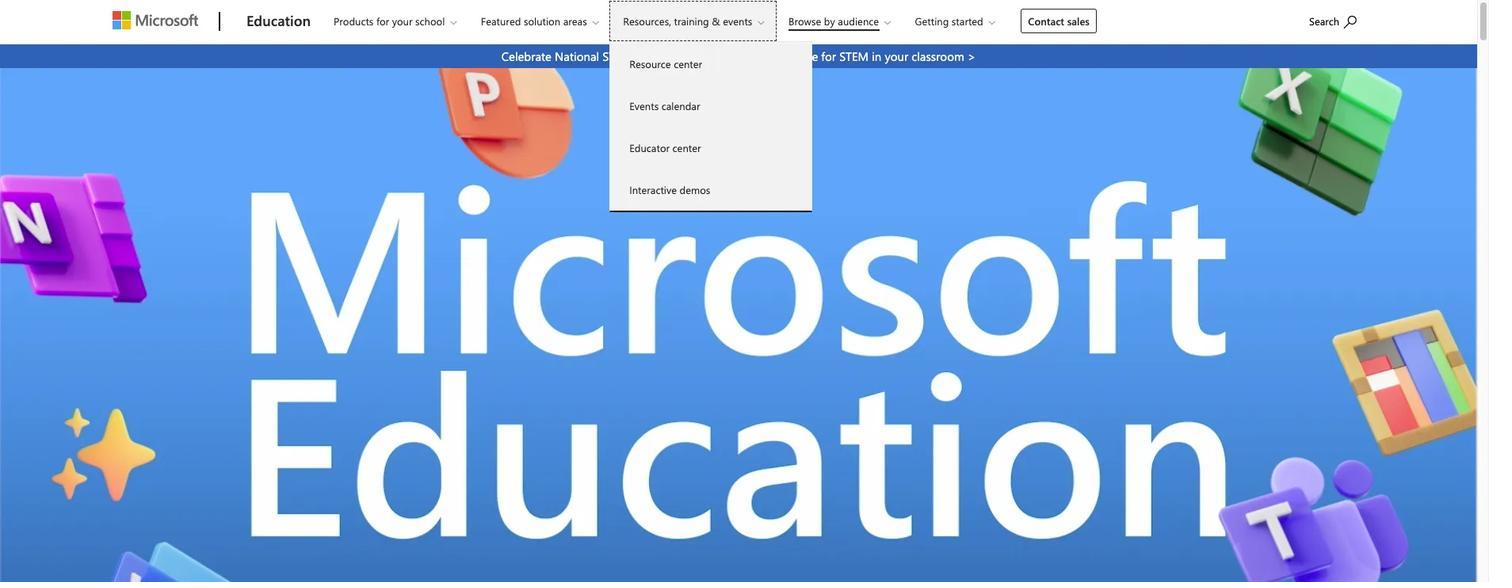 Task type: locate. For each thing, give the bounding box(es) containing it.
center for educator center
[[673, 141, 701, 155]]

sales
[[1068, 14, 1090, 28]]

stem left in
[[840, 48, 869, 64]]

events
[[630, 99, 659, 113]]

getting started
[[915, 14, 984, 28]]

1 vertical spatial for
[[822, 48, 836, 64]]

0 vertical spatial your
[[392, 14, 413, 28]]

1 vertical spatial your
[[885, 48, 909, 64]]

areas
[[563, 14, 587, 28]]

0 vertical spatial for
[[376, 14, 389, 28]]

educator
[[630, 141, 670, 155]]

center
[[674, 57, 702, 71], [673, 141, 701, 155]]

for
[[376, 14, 389, 28], [822, 48, 836, 64]]

1 horizontal spatial stem
[[840, 48, 869, 64]]

audience
[[838, 14, 879, 28]]

browse by audience
[[789, 14, 879, 28]]

0 horizontal spatial for
[[376, 14, 389, 28]]

1 horizontal spatial for
[[822, 48, 836, 64]]

featured solution areas
[[481, 14, 587, 28]]

>
[[968, 48, 976, 64]]

events calendar link
[[611, 85, 812, 127]]

your
[[392, 14, 413, 28], [885, 48, 909, 64]]

products for your school
[[334, 14, 445, 28]]

center right educator
[[673, 141, 701, 155]]

interactive demos link
[[611, 169, 812, 211]]

center for resource center
[[674, 57, 702, 71]]

contact sales link
[[1021, 9, 1097, 33]]

Search search field
[[1302, 2, 1373, 38]]

free
[[705, 48, 728, 64]]

center left free
[[674, 57, 702, 71]]

interactive demos
[[630, 183, 711, 197]]

0 vertical spatial center
[[674, 57, 702, 71]]

0 horizontal spatial your
[[392, 14, 413, 28]]

stem left day
[[603, 48, 632, 64]]

stem
[[603, 48, 632, 64], [840, 48, 869, 64]]

events calendar
[[630, 99, 700, 113]]

browse
[[789, 14, 821, 28]]

for right products
[[376, 14, 389, 28]]

1 vertical spatial center
[[673, 141, 701, 155]]

your right in
[[885, 48, 909, 64]]

resources, training & events
[[623, 14, 753, 28]]

education link
[[239, 1, 319, 44]]

1 stem from the left
[[603, 48, 632, 64]]

your left "school"
[[392, 14, 413, 28]]

resources,
[[623, 14, 671, 28]]

events
[[723, 14, 753, 28]]

search
[[1310, 14, 1340, 28]]

0 horizontal spatial stem
[[603, 48, 632, 64]]

celebrate national stem day with our free educator's guide for stem in your classroom >
[[502, 48, 976, 64]]

for right "guide"
[[822, 48, 836, 64]]

classroom
[[912, 48, 965, 64]]

for inside products for your school dropdown button
[[376, 14, 389, 28]]

contact sales
[[1028, 14, 1090, 28]]



Task type: vqa. For each thing, say whether or not it's contained in the screenshot.
WHAT SHOULD I DO IF I CAN'T FIND WHAT I AM LOOKING FOR?
no



Task type: describe. For each thing, give the bounding box(es) containing it.
national
[[555, 48, 599, 64]]

microsoft image
[[113, 11, 198, 29]]

resources, training & events button
[[610, 1, 777, 41]]

in
[[872, 48, 882, 64]]

featured
[[481, 14, 521, 28]]

training
[[674, 14, 709, 28]]

for inside celebrate national stem day with our free educator's guide for stem in your classroom > link
[[822, 48, 836, 64]]

contact
[[1028, 14, 1065, 28]]

with
[[659, 48, 681, 64]]

day
[[635, 48, 655, 64]]

educator's
[[731, 48, 785, 64]]

resource
[[630, 57, 671, 71]]

school
[[415, 14, 445, 28]]

getting
[[915, 14, 949, 28]]

2 stem from the left
[[840, 48, 869, 64]]

search button
[[1302, 2, 1364, 38]]

celebrate national stem day with our free educator's guide for stem in your classroom > link
[[0, 44, 1478, 68]]

&
[[712, 14, 720, 28]]

1 horizontal spatial your
[[885, 48, 909, 64]]

educator center link
[[611, 127, 812, 169]]

getting started button
[[902, 1, 1008, 41]]

your inside dropdown button
[[392, 14, 413, 28]]

guide
[[788, 48, 818, 64]]

celebrate
[[502, 48, 552, 64]]

calendar
[[662, 99, 700, 113]]

products for your school button
[[320, 1, 470, 41]]

browse by audience button
[[775, 1, 904, 41]]

featured solution areas button
[[468, 1, 612, 41]]

educator center
[[630, 141, 701, 155]]

interactive
[[630, 183, 677, 197]]

demos
[[680, 183, 711, 197]]

started
[[952, 14, 984, 28]]

solution
[[524, 14, 561, 28]]

education
[[247, 11, 311, 30]]

products
[[334, 14, 374, 28]]

resource center
[[630, 57, 702, 71]]

our
[[684, 48, 702, 64]]

by
[[824, 14, 835, 28]]

resource center link
[[611, 43, 812, 85]]



